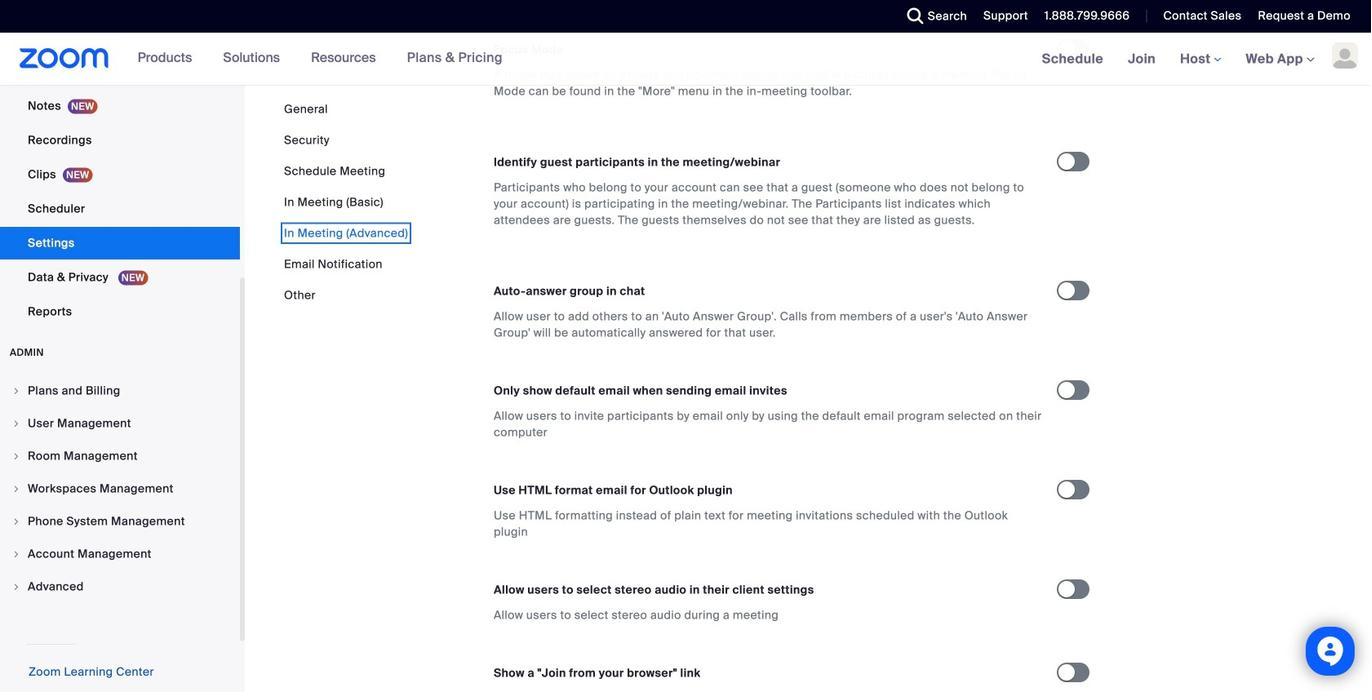 Task type: locate. For each thing, give the bounding box(es) containing it.
2 right image from the top
[[11, 517, 21, 527]]

0 vertical spatial right image
[[11, 386, 21, 396]]

5 menu item from the top
[[0, 506, 240, 537]]

7 menu item from the top
[[0, 572, 240, 603]]

4 right image from the top
[[11, 582, 21, 592]]

right image
[[11, 419, 21, 429], [11, 517, 21, 527], [11, 549, 21, 559], [11, 582, 21, 592]]

2 vertical spatial right image
[[11, 484, 21, 494]]

1 menu item from the top
[[0, 376, 240, 407]]

product information navigation
[[125, 33, 515, 85]]

4 menu item from the top
[[0, 474, 240, 505]]

menu item
[[0, 376, 240, 407], [0, 408, 240, 439], [0, 441, 240, 472], [0, 474, 240, 505], [0, 506, 240, 537], [0, 539, 240, 570], [0, 572, 240, 603]]

6 menu item from the top
[[0, 539, 240, 570]]

1 right image from the top
[[11, 419, 21, 429]]

admin menu menu
[[0, 376, 240, 604]]

3 right image from the top
[[11, 549, 21, 559]]

banner
[[0, 33, 1372, 86]]

menu bar
[[284, 101, 408, 304]]

3 right image from the top
[[11, 484, 21, 494]]

1 vertical spatial right image
[[11, 452, 21, 461]]

right image
[[11, 386, 21, 396], [11, 452, 21, 461], [11, 484, 21, 494]]



Task type: vqa. For each thing, say whether or not it's contained in the screenshot.
Italic Icon
no



Task type: describe. For each thing, give the bounding box(es) containing it.
zoom logo image
[[20, 48, 109, 69]]

side navigation navigation
[[0, 0, 245, 692]]

meetings navigation
[[1030, 33, 1372, 86]]

personal menu menu
[[0, 0, 240, 330]]

3 menu item from the top
[[0, 441, 240, 472]]

profile picture image
[[1332, 42, 1359, 69]]

2 menu item from the top
[[0, 408, 240, 439]]

2 right image from the top
[[11, 452, 21, 461]]

1 right image from the top
[[11, 386, 21, 396]]



